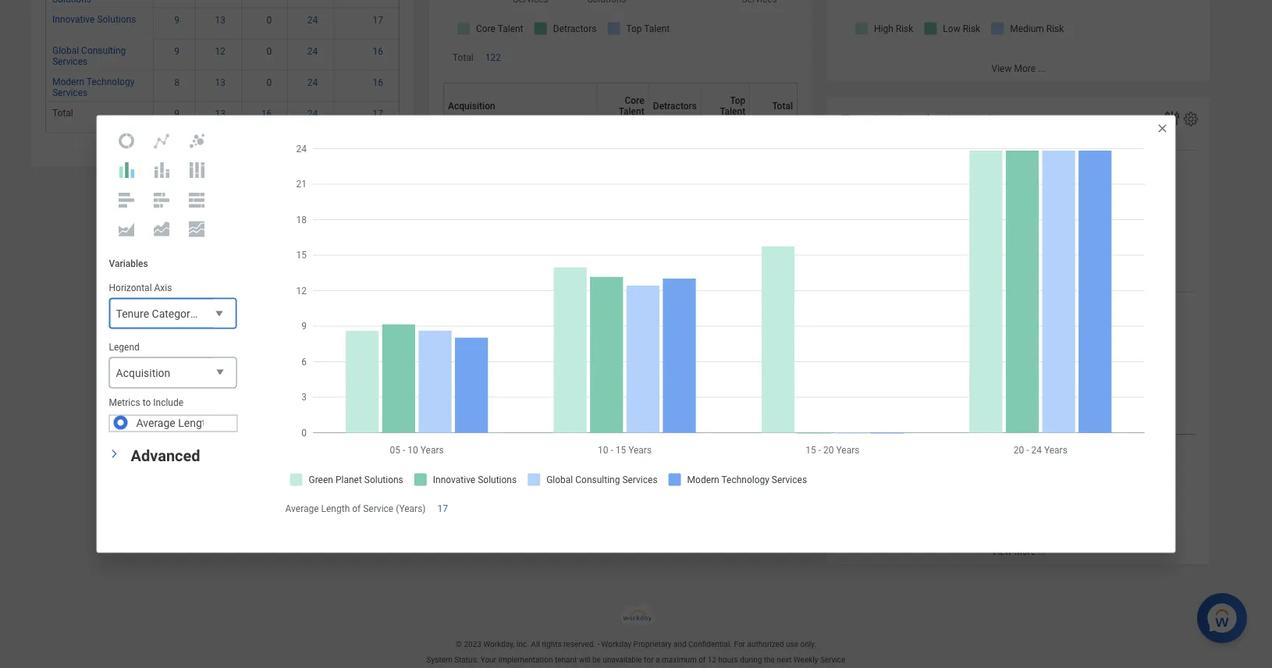 Task type: describe. For each thing, give the bounding box(es) containing it.
0 button for solutions
[[266, 14, 274, 26]]

view more ... link for acquisition high potentials retention risk element
[[827, 55, 1210, 81]]

during
[[740, 655, 762, 665]]

view inside "terminations by acquisition" element
[[991, 546, 1012, 557]]

will
[[579, 655, 590, 665]]

more for acquisition tenure analysis element
[[218, 149, 240, 160]]

include
[[153, 397, 183, 408]]

view for view more ... link corresponding to acquisition talent health "element"
[[593, 301, 614, 312]]

13 button for solutions
[[215, 14, 228, 26]]

24 button for solutions
[[307, 14, 320, 26]]

detractors button
[[653, 83, 707, 129]]

©
[[456, 640, 462, 649]]

3 13 button from the top
[[215, 107, 228, 120]]

1 vertical spatial average length of service (years)
[[285, 503, 426, 514]]

innovative
[[52, 14, 95, 25]]

status:
[[454, 655, 479, 665]]

17 button for 0
[[373, 14, 386, 26]]

8
[[174, 77, 179, 88]]

innovative solutions
[[52, 14, 136, 25]]

all
[[531, 640, 540, 649]]

tenure category - position
[[116, 307, 244, 320]]

4 24 button from the top
[[307, 107, 320, 120]]

for
[[734, 640, 745, 649]]

9 for consulting
[[174, 46, 179, 57]]

17 for 16
[[373, 108, 383, 119]]

advanced dialog
[[96, 115, 1176, 553]]

to
[[143, 397, 151, 408]]

... inside "terminations by acquisition" element
[[1038, 546, 1045, 557]]

13 button for technology
[[215, 76, 228, 89]]

confidential.
[[688, 640, 732, 649]]

3 9 from the top
[[174, 108, 179, 119]]

use
[[786, 640, 798, 649]]

technology
[[87, 76, 134, 87]]

core talent
[[619, 95, 644, 117]]

variables
[[109, 258, 148, 269]]

view more ... for acquisition high potentials retention risk element
[[991, 63, 1045, 74]]

advanced button
[[131, 447, 200, 465]]

12 button
[[215, 45, 228, 58]]

16 button for 13
[[373, 76, 386, 89]]

your
[[480, 655, 496, 665]]

total button
[[754, 100, 793, 111]]

24 button for technology
[[307, 76, 320, 89]]

position
[[204, 307, 244, 320]]

view more ... for acquisition tenure analysis element
[[195, 149, 249, 160]]

3 13 from the top
[[215, 108, 226, 119]]

legend group
[[109, 341, 237, 389]]

system
[[427, 655, 452, 665]]

only.
[[800, 640, 816, 649]]

... for view more ... link corresponding to acquisition talent health "element"
[[640, 301, 647, 312]]

average length of service (years) inside metrics to include group
[[136, 417, 300, 430]]

24 for technology
[[307, 77, 318, 88]]

2 horizontal spatial total
[[772, 100, 793, 111]]

1 vertical spatial 122 button
[[765, 260, 784, 272]]

next
[[777, 655, 792, 665]]

1 vertical spatial service
[[363, 503, 393, 514]]

legend
[[109, 341, 140, 352]]

footer containing © 2023 workday, inc. all rights reserved. - workday proprietary and confidential. for authorized use only. system status: your implementation tenant will be unavailable for a maximum of 12 hours during the next weekly service
[[0, 603, 1272, 668]]

horizontal axis group
[[109, 281, 244, 331]]

and
[[673, 640, 686, 649]]

more inside "terminations by acquisition" element
[[1014, 546, 1036, 557]]

tenant
[[555, 655, 577, 665]]

clustered bar image
[[117, 190, 136, 209]]

13 for solutions
[[215, 15, 226, 25]]

service inside metrics to include group
[[227, 417, 262, 430]]

category
[[152, 307, 196, 320]]

16 for 12
[[373, 46, 383, 57]]

acquisition inside button
[[448, 100, 495, 111]]

implementation
[[498, 655, 553, 665]]

17 button for 16
[[373, 107, 386, 120]]

12 inside the © 2023 workday, inc. all rights reserved. - workday proprietary and confidential. for authorized use only. system status: your implementation tenant will be unavailable for a maximum of 12 hours during the next weekly service
[[708, 655, 716, 665]]

a
[[656, 655, 660, 665]]

horizontal axis
[[109, 282, 172, 293]]

0 button for consulting
[[266, 45, 274, 58]]

13 for technology
[[215, 77, 226, 88]]

metrics to include
[[109, 397, 183, 408]]

terminations by acquisition
[[841, 112, 1015, 128]]

average inside metrics to include group
[[136, 417, 175, 430]]

17 inside "advanced" dialog
[[437, 503, 448, 514]]

modern technology services link
[[52, 73, 134, 98]]

reserved.
[[563, 640, 595, 649]]

... for view more ... link corresponding to acquisition tenure analysis element
[[242, 149, 249, 160]]

view more ... for acquisition talent health "element"
[[593, 301, 647, 312]]

stacked bar image
[[152, 190, 171, 209]]

0 for consulting
[[266, 46, 272, 57]]

1 horizontal spatial total
[[453, 52, 474, 63]]

rights
[[542, 640, 562, 649]]

service inside the © 2023 workday, inc. all rights reserved. - workday proprietary and confidential. for authorized use only. system status: your implementation tenant will be unavailable for a maximum of 12 hours during the next weekly service
[[820, 655, 845, 665]]

for
[[644, 655, 654, 665]]

metrics to include group
[[109, 396, 300, 432]]

the
[[764, 655, 775, 665]]

view more ... link for acquisition tenure analysis element
[[31, 141, 414, 167]]

2023
[[464, 640, 481, 649]]

services for global
[[52, 56, 88, 67]]

0 for solutions
[[266, 15, 272, 25]]

16 button for 12
[[373, 45, 386, 58]]

acquisition button
[[109, 357, 237, 389]]

core
[[625, 95, 644, 106]]

clustered column image
[[117, 161, 136, 180]]

17 button inside "advanced" dialog
[[437, 502, 450, 515]]

detractors
[[653, 100, 697, 111]]

horizontal
[[109, 282, 152, 293]]

terminations
[[841, 112, 923, 128]]

proprietary
[[633, 640, 672, 649]]

line image
[[152, 131, 171, 150]]

24 for consulting
[[307, 46, 318, 57]]

core talent button
[[601, 83, 654, 129]]

9 button for consulting
[[174, 45, 182, 58]]

workday,
[[483, 640, 515, 649]]

122 for the bottom "122" button
[[765, 260, 781, 271]]



Task type: vqa. For each thing, say whether or not it's contained in the screenshot.
bottommost 17 button
yes



Task type: locate. For each thing, give the bounding box(es) containing it.
(years)
[[265, 417, 300, 430], [396, 503, 426, 514]]

1 vertical spatial 12
[[708, 655, 716, 665]]

0 vertical spatial acquisition
[[448, 100, 495, 111]]

axis
[[154, 282, 172, 293]]

view more ... link for acquisition talent health "element"
[[429, 293, 812, 319]]

0 for technology
[[266, 77, 272, 88]]

acquisition inside popup button
[[116, 366, 170, 379]]

of
[[214, 417, 224, 430], [352, 503, 361, 514], [699, 655, 706, 665]]

2 vertical spatial 9
[[174, 108, 179, 119]]

top talent button
[[705, 83, 756, 129]]

1 vertical spatial 13 button
[[215, 76, 228, 89]]

24 for solutions
[[307, 15, 318, 25]]

1 vertical spatial 0
[[266, 46, 272, 57]]

9 up 8 at left
[[174, 46, 179, 57]]

1 vertical spatial 17 button
[[373, 107, 386, 120]]

0 vertical spatial 0
[[266, 15, 272, 25]]

global
[[52, 45, 79, 56]]

acquisition
[[448, 100, 495, 111], [945, 112, 1015, 128], [116, 366, 170, 379]]

1 9 from the top
[[174, 15, 179, 25]]

close chart settings image
[[1156, 122, 1169, 135]]

2 vertical spatial 0 button
[[266, 76, 274, 89]]

modern
[[52, 76, 84, 87]]

... inside acquisition high potentials retention risk element
[[1038, 63, 1045, 74]]

global consulting services link
[[52, 42, 126, 67]]

12
[[215, 46, 226, 57], [708, 655, 716, 665]]

122 button
[[485, 51, 503, 64], [765, 260, 784, 272]]

1 vertical spatial 17
[[373, 108, 383, 119]]

maximum
[[662, 655, 697, 665]]

2 13 button from the top
[[215, 76, 228, 89]]

1 13 button from the top
[[215, 14, 228, 26]]

0 horizontal spatial average
[[136, 417, 175, 430]]

1 vertical spatial length
[[321, 503, 350, 514]]

9 button for solutions
[[174, 14, 182, 26]]

metrics
[[109, 397, 140, 408]]

2 24 from the top
[[307, 46, 318, 57]]

be
[[592, 655, 601, 665]]

average length of service (years)
[[136, 417, 300, 430], [285, 503, 426, 514]]

total
[[453, 52, 474, 63], [772, 100, 793, 111], [52, 107, 73, 118]]

1 vertical spatial 0 button
[[266, 45, 274, 58]]

0 horizontal spatial (years)
[[265, 417, 300, 430]]

2 vertical spatial of
[[699, 655, 706, 665]]

24
[[307, 15, 318, 25], [307, 46, 318, 57], [307, 77, 318, 88], [307, 108, 318, 119]]

9 button down the "8" 'button'
[[174, 107, 182, 120]]

9 right solutions at the top of the page
[[174, 15, 179, 25]]

0 button
[[266, 14, 274, 26], [266, 45, 274, 58], [266, 76, 274, 89]]

2 vertical spatial 16 button
[[261, 107, 274, 120]]

13 button
[[215, 14, 228, 26], [215, 76, 228, 89], [215, 107, 228, 120]]

1 services from the top
[[52, 56, 88, 67]]

by
[[927, 112, 941, 128]]

talent
[[619, 106, 644, 117], [720, 106, 745, 117]]

0 horizontal spatial -
[[198, 307, 201, 320]]

3 24 from the top
[[307, 77, 318, 88]]

9 button
[[174, 14, 182, 26], [174, 45, 182, 58], [174, 107, 182, 120]]

2 horizontal spatial acquisition
[[945, 112, 1015, 128]]

1 horizontal spatial talent
[[720, 106, 745, 117]]

view more ... inside "terminations by acquisition" element
[[991, 546, 1045, 557]]

services up total element
[[52, 87, 88, 98]]

0
[[266, 15, 272, 25], [266, 46, 272, 57], [266, 77, 272, 88]]

weekly
[[794, 655, 818, 665]]

-
[[198, 307, 201, 320], [597, 640, 599, 649]]

total inside acquisition tenure analysis element
[[52, 107, 73, 118]]

view more ... inside acquisition high potentials retention risk element
[[991, 63, 1045, 74]]

16 button
[[373, 45, 386, 58], [373, 76, 386, 89], [261, 107, 274, 120]]

17 for 0
[[373, 15, 383, 25]]

talent inside "button"
[[619, 106, 644, 117]]

average
[[136, 417, 175, 430], [285, 503, 319, 514]]

of inside the © 2023 workday, inc. all rights reserved. - workday proprietary and confidential. for authorized use only. system status: your implementation tenant will be unavailable for a maximum of 12 hours during the next weekly service
[[699, 655, 706, 665]]

16
[[373, 46, 383, 57], [373, 77, 383, 88], [261, 108, 272, 119]]

1 vertical spatial services
[[52, 87, 88, 98]]

2 vertical spatial service
[[820, 655, 845, 665]]

services
[[52, 56, 88, 67], [52, 87, 88, 98]]

service
[[227, 417, 262, 430], [363, 503, 393, 514], [820, 655, 845, 665]]

0 horizontal spatial total
[[52, 107, 73, 118]]

2 0 from the top
[[266, 46, 272, 57]]

2 vertical spatial 0
[[266, 77, 272, 88]]

3 0 button from the top
[[266, 76, 274, 89]]

2 9 from the top
[[174, 46, 179, 57]]

terminations by acquisition element
[[827, 96, 1210, 564]]

0 vertical spatial average length of service (years)
[[136, 417, 300, 430]]

0 vertical spatial 13
[[215, 15, 226, 25]]

tenure category - position button
[[109, 298, 244, 331]]

more for acquisition talent health "element"
[[616, 301, 638, 312]]

1 horizontal spatial (years)
[[396, 503, 426, 514]]

chevron down image
[[109, 445, 120, 463]]

100% area image
[[187, 220, 206, 239]]

talent for top
[[720, 106, 745, 117]]

0 horizontal spatial 122 button
[[485, 51, 503, 64]]

global consulting services
[[52, 45, 126, 67]]

1 vertical spatial 122
[[765, 260, 781, 271]]

2 talent from the left
[[720, 106, 745, 117]]

0 vertical spatial 9
[[174, 15, 179, 25]]

0 horizontal spatial service
[[227, 417, 262, 430]]

view for view more ... link corresponding to acquisition tenure analysis element
[[195, 149, 216, 160]]

innovative solutions link
[[52, 11, 136, 25]]

solutions
[[97, 14, 136, 25]]

9 down the "8" 'button'
[[174, 108, 179, 119]]

(years) inside metrics to include group
[[265, 417, 300, 430]]

1 vertical spatial of
[[352, 503, 361, 514]]

100% bar image
[[187, 190, 206, 209]]

total element
[[52, 104, 73, 118]]

1 horizontal spatial 122
[[765, 260, 781, 271]]

talent for core
[[619, 106, 644, 117]]

1 vertical spatial 9 button
[[174, 45, 182, 58]]

view
[[991, 63, 1012, 74], [195, 149, 216, 160], [593, 301, 614, 312], [991, 546, 1012, 557]]

1 vertical spatial 13
[[215, 77, 226, 88]]

- up be
[[597, 640, 599, 649]]

talent left detractors
[[619, 106, 644, 117]]

view for view more ... link corresponding to acquisition high potentials retention risk element
[[991, 63, 1012, 74]]

100% column image
[[187, 161, 206, 180]]

view more ...
[[991, 63, 1045, 74], [195, 149, 249, 160], [593, 301, 647, 312], [991, 546, 1045, 557]]

services inside global consulting services
[[52, 56, 88, 67]]

view inside acquisition talent health "element"
[[593, 301, 614, 312]]

1 vertical spatial 16 button
[[373, 76, 386, 89]]

9 button up 8 at left
[[174, 45, 182, 58]]

... for view more ... link corresponding to acquisition high potentials retention risk element
[[1038, 63, 1045, 74]]

© 2023 workday, inc. all rights reserved. - workday proprietary and confidential. for authorized use only. system status: your implementation tenant will be unavailable for a maximum of 12 hours during the next weekly service
[[419, 640, 853, 668]]

length
[[178, 417, 212, 430], [321, 503, 350, 514]]

1 horizontal spatial average
[[285, 503, 319, 514]]

2 services from the top
[[52, 87, 88, 98]]

stacked column image
[[152, 161, 171, 180]]

1 13 from the top
[[215, 15, 226, 25]]

2 vertical spatial 9 button
[[174, 107, 182, 120]]

more inside acquisition high potentials retention risk element
[[1014, 63, 1036, 74]]

2 horizontal spatial of
[[699, 655, 706, 665]]

1 talent from the left
[[619, 106, 644, 117]]

0 vertical spatial 17 button
[[373, 14, 386, 26]]

variables group
[[97, 245, 300, 444]]

unavailable
[[603, 655, 642, 665]]

length inside metrics to include group
[[178, 417, 212, 430]]

...
[[1038, 63, 1045, 74], [242, 149, 249, 160], [640, 301, 647, 312], [1038, 546, 1045, 557]]

0 horizontal spatial acquisition
[[116, 366, 170, 379]]

0 vertical spatial 122
[[485, 52, 501, 63]]

view inside acquisition tenure analysis element
[[195, 149, 216, 160]]

0 vertical spatial length
[[178, 417, 212, 430]]

view more ... inside acquisition tenure analysis element
[[195, 149, 249, 160]]

12 inside 12 button
[[215, 46, 226, 57]]

1 24 button from the top
[[307, 14, 320, 26]]

2 vertical spatial 16
[[261, 108, 272, 119]]

acquisition high potentials retention risk element
[[827, 0, 1210, 81]]

9 for solutions
[[174, 15, 179, 25]]

0 vertical spatial average
[[136, 417, 175, 430]]

0 horizontal spatial 122
[[485, 52, 501, 63]]

view inside acquisition high potentials retention risk element
[[991, 63, 1012, 74]]

inc.
[[516, 640, 529, 649]]

0 vertical spatial of
[[214, 417, 224, 430]]

more for acquisition high potentials retention risk element
[[1014, 63, 1036, 74]]

acquisition talent health element
[[429, 0, 812, 319]]

1 vertical spatial acquisition
[[945, 112, 1015, 128]]

16 for 13
[[373, 77, 383, 88]]

tenure
[[116, 307, 149, 320]]

donut image
[[117, 131, 136, 150]]

122
[[485, 52, 501, 63], [765, 260, 781, 271]]

0 horizontal spatial talent
[[619, 106, 644, 117]]

24 button for consulting
[[307, 45, 320, 58]]

8 button
[[174, 76, 182, 89]]

- inside the © 2023 workday, inc. all rights reserved. - workday proprietary and confidential. for authorized use only. system status: your implementation tenant will be unavailable for a maximum of 12 hours during the next weekly service
[[597, 640, 599, 649]]

modern technology services
[[52, 76, 134, 98]]

3 24 button from the top
[[307, 76, 320, 89]]

0 vertical spatial 0 button
[[266, 14, 274, 26]]

0 vertical spatial 16 button
[[373, 45, 386, 58]]

1 horizontal spatial length
[[321, 503, 350, 514]]

- left position
[[198, 307, 201, 320]]

0 vertical spatial 122 button
[[485, 51, 503, 64]]

stacked area image
[[152, 220, 171, 239]]

bubble image
[[187, 131, 206, 150]]

2 0 button from the top
[[266, 45, 274, 58]]

1 vertical spatial average
[[285, 503, 319, 514]]

1 horizontal spatial service
[[363, 503, 393, 514]]

... inside acquisition tenure analysis element
[[242, 149, 249, 160]]

top talent
[[720, 95, 745, 117]]

0 vertical spatial 13 button
[[215, 14, 228, 26]]

1 24 from the top
[[307, 15, 318, 25]]

2 vertical spatial acquisition
[[116, 366, 170, 379]]

consulting
[[81, 45, 126, 56]]

4 24 from the top
[[307, 108, 318, 119]]

... inside acquisition talent health "element"
[[640, 301, 647, 312]]

view more ... inside acquisition talent health "element"
[[593, 301, 647, 312]]

17
[[373, 15, 383, 25], [373, 108, 383, 119], [437, 503, 448, 514]]

overlaid area image
[[117, 220, 136, 239]]

13
[[215, 15, 226, 25], [215, 77, 226, 88], [215, 108, 226, 119]]

24 button
[[307, 14, 320, 26], [307, 45, 320, 58], [307, 76, 320, 89], [307, 107, 320, 120]]

of inside metrics to include group
[[214, 417, 224, 430]]

0 horizontal spatial of
[[214, 417, 224, 430]]

services up modern
[[52, 56, 88, 67]]

authorized
[[747, 640, 784, 649]]

3 9 button from the top
[[174, 107, 182, 120]]

0 vertical spatial service
[[227, 417, 262, 430]]

9
[[174, 15, 179, 25], [174, 46, 179, 57], [174, 108, 179, 119]]

services inside "modern technology services"
[[52, 87, 88, 98]]

1 0 from the top
[[266, 15, 272, 25]]

hours
[[718, 655, 738, 665]]

- inside popup button
[[198, 307, 201, 320]]

view more ... link
[[827, 55, 1210, 81], [31, 141, 414, 167], [429, 293, 812, 319], [827, 538, 1210, 564]]

2 vertical spatial 17 button
[[437, 502, 450, 515]]

footer
[[0, 603, 1272, 668]]

acquisition button
[[448, 83, 603, 129]]

2 24 button from the top
[[307, 45, 320, 58]]

top
[[730, 95, 745, 106]]

0 vertical spatial (years)
[[265, 417, 300, 430]]

0 vertical spatial 16
[[373, 46, 383, 57]]

1 horizontal spatial 122 button
[[765, 260, 784, 272]]

more inside acquisition tenure analysis element
[[218, 149, 240, 160]]

0 button for technology
[[266, 76, 274, 89]]

2 horizontal spatial service
[[820, 655, 845, 665]]

0 horizontal spatial 12
[[215, 46, 226, 57]]

9 button right solutions at the top of the page
[[174, 14, 182, 26]]

1 horizontal spatial acquisition
[[448, 100, 495, 111]]

1 0 button from the top
[[266, 14, 274, 26]]

more inside acquisition talent health "element"
[[616, 301, 638, 312]]

2 13 from the top
[[215, 77, 226, 88]]

0 vertical spatial services
[[52, 56, 88, 67]]

0 vertical spatial 9 button
[[174, 14, 182, 26]]

2 vertical spatial 13 button
[[215, 107, 228, 120]]

0 vertical spatial 12
[[215, 46, 226, 57]]

talent left total button
[[720, 106, 745, 117]]

1 horizontal spatial 12
[[708, 655, 716, 665]]

0 vertical spatial 17
[[373, 15, 383, 25]]

0 vertical spatial -
[[198, 307, 201, 320]]

2 vertical spatial 17
[[437, 503, 448, 514]]

advanced
[[131, 447, 200, 465]]

0 horizontal spatial length
[[178, 417, 212, 430]]

acquisition tenure analysis element
[[31, 0, 414, 167]]

1 9 button from the top
[[174, 14, 182, 26]]

3 0 from the top
[[266, 77, 272, 88]]

services for modern
[[52, 87, 88, 98]]

122 for leftmost "122" button
[[485, 52, 501, 63]]

1 vertical spatial (years)
[[396, 503, 426, 514]]

workday
[[601, 640, 631, 649]]

talent inside button
[[720, 106, 745, 117]]

1 vertical spatial 16
[[373, 77, 383, 88]]

1 vertical spatial -
[[597, 640, 599, 649]]

2 vertical spatial 13
[[215, 108, 226, 119]]

more
[[1014, 63, 1036, 74], [218, 149, 240, 160], [616, 301, 638, 312], [1014, 546, 1036, 557]]

1 horizontal spatial of
[[352, 503, 361, 514]]

2 9 button from the top
[[174, 45, 182, 58]]

1 horizontal spatial -
[[597, 640, 599, 649]]

1 vertical spatial 9
[[174, 46, 179, 57]]



